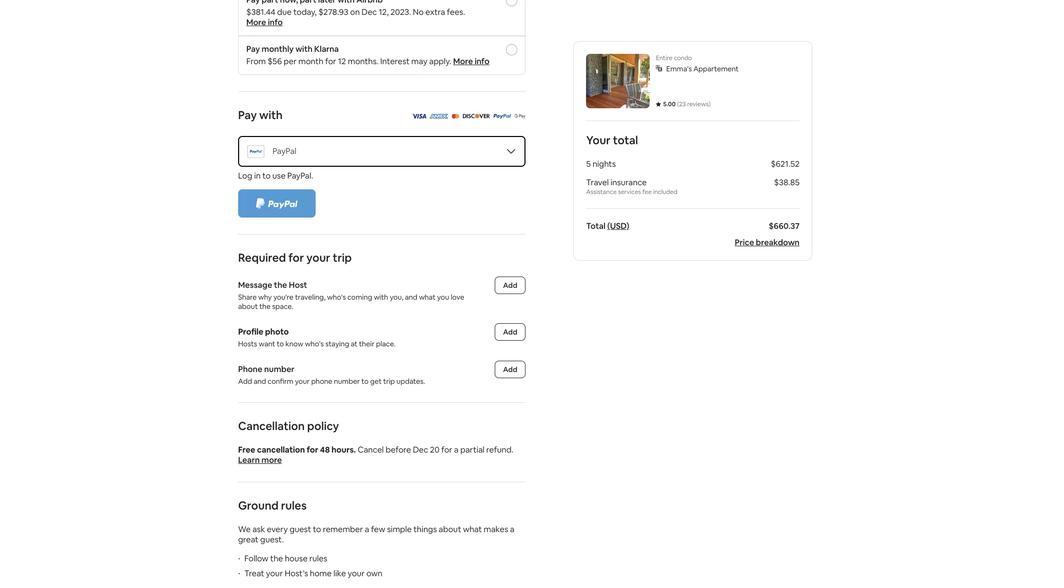 Task type: vqa. For each thing, say whether or not it's contained in the screenshot.
the bottommost Dec
yes



Task type: describe. For each thing, give the bounding box(es) containing it.
5
[[586, 159, 591, 169]]

about inside "message the host share why you're traveling, who's coming with you, and what you love about the space."
[[238, 302, 258, 311]]

)
[[709, 100, 711, 108]]

share
[[238, 293, 257, 302]]

2 paypal image from the top
[[493, 114, 511, 119]]

travel insurance
[[586, 177, 647, 188]]

partial
[[461, 445, 485, 455]]

follow the house rules treat your host's home like your own
[[244, 553, 383, 579]]

cancellation
[[257, 445, 305, 455]]

free
[[238, 445, 255, 455]]

refund.
[[487, 445, 514, 455]]

phone
[[311, 377, 332, 386]]

who's
[[305, 339, 324, 349]]

your
[[586, 133, 611, 147]]

like
[[334, 568, 346, 579]]

add button for message the host
[[495, 277, 526, 294]]

price
[[735, 237, 754, 248]]

know
[[286, 339, 304, 349]]

message the host share why you're traveling, who's coming with you, and what you love about the space.
[[238, 280, 466, 311]]

may
[[412, 56, 428, 67]]

pay for pay with
[[238, 108, 257, 122]]

(usd)
[[608, 221, 630, 232]]

place.
[[376, 339, 396, 349]]

assistance
[[586, 188, 617, 196]]

remember
[[323, 524, 363, 535]]

who's
[[327, 293, 346, 302]]

and inside phone number add and confirm your phone number to get trip updates.
[[254, 377, 266, 386]]

confirm
[[268, 377, 293, 386]]

23
[[679, 100, 686, 108]]

appartement
[[694, 64, 739, 73]]

what inside "message the host share why you're traveling, who's coming with you, and what you love about the space."
[[419, 293, 436, 302]]

dec inside $381.44 due today,  $278.93 on dec 12, 2023. no extra fees. more info
[[362, 7, 377, 17]]

guest
[[290, 524, 311, 535]]

your total
[[586, 133, 638, 147]]

use
[[273, 170, 286, 181]]

few
[[371, 524, 385, 535]]

what inside we ask every guest to remember a few simple things about what makes a great guest.
[[463, 524, 482, 535]]

more info button for $381.44 due today,  $278.93 on dec 12, 2023. no extra fees.
[[246, 17, 283, 28]]

0 horizontal spatial a
[[365, 524, 369, 535]]

2 american express card image from the top
[[429, 114, 448, 119]]

your inside phone number add and confirm your phone number to get trip updates.
[[295, 377, 310, 386]]

to inside phone number add and confirm your phone number to get trip updates.
[[362, 377, 369, 386]]

nights
[[593, 159, 616, 169]]

total (usd)
[[586, 221, 630, 232]]

info inside pay monthly with klarna from $56 per month for 12 months. interest may apply. more info
[[475, 56, 490, 67]]

emma's appartement
[[667, 64, 739, 73]]

cancellation
[[238, 419, 305, 433]]

with inside pay monthly with klarna from $56 per month for 12 months. interest may apply. more info
[[296, 44, 313, 54]]

from
[[246, 56, 266, 67]]

pay for pay monthly with klarna from $56 per month for 12 months. interest may apply. more info
[[246, 44, 260, 54]]

$38.85
[[774, 177, 800, 188]]

1 horizontal spatial number
[[334, 377, 360, 386]]

own
[[367, 568, 383, 579]]

the for follow
[[270, 553, 283, 564]]

you're
[[273, 293, 294, 302]]

$278.93
[[319, 7, 349, 17]]

want
[[259, 339, 275, 349]]

free cancellation for 48 hours. cancel before dec 20 for a partial refund. learn more
[[238, 445, 514, 466]]

simple
[[387, 524, 412, 535]]

a inside free cancellation for 48 hours. cancel before dec 20 for a partial refund. learn more
[[454, 445, 459, 455]]

more inside pay monthly with klarna from $56 per month for 12 months. interest may apply. more info
[[453, 56, 473, 67]]

home
[[310, 568, 332, 579]]

$621.52
[[771, 159, 800, 169]]

due
[[277, 7, 292, 17]]

2023.
[[391, 7, 411, 17]]

paypal.
[[287, 170, 313, 181]]

entire
[[656, 54, 673, 62]]

dec inside free cancellation for 48 hours. cancel before dec 20 for a partial refund. learn more
[[413, 445, 428, 455]]

guest.
[[260, 534, 284, 545]]

1 mastercard image from the top
[[452, 110, 459, 121]]

pay with
[[238, 108, 283, 122]]

hours.
[[332, 445, 356, 455]]

ground
[[238, 499, 279, 513]]

breakdown
[[756, 237, 800, 248]]

1 paypal image from the top
[[247, 143, 264, 160]]

klarna
[[314, 44, 339, 54]]

updates.
[[397, 377, 425, 386]]

2 discover card image from the top
[[462, 114, 490, 119]]

paypal button
[[238, 136, 526, 167]]

1 discover card image from the top
[[462, 110, 490, 121]]

pay monthly with klarna from $56 per month for 12 months. interest may apply. more info
[[246, 44, 490, 67]]

get
[[370, 377, 382, 386]]

1 paypal image from the top
[[493, 110, 511, 121]]

coming
[[348, 293, 372, 302]]

with inside "message the host share why you're traveling, who's coming with you, and what you love about the space."
[[374, 293, 388, 302]]

for up host on the top left
[[289, 251, 304, 265]]

learn
[[238, 455, 260, 466]]

things
[[414, 524, 437, 535]]

policy
[[307, 419, 339, 433]]

space.
[[272, 302, 294, 311]]

trip inside phone number add and confirm your phone number to get trip updates.
[[383, 377, 395, 386]]

paypal
[[273, 146, 297, 157]]

paypal image
[[256, 197, 298, 210]]

5.00 ( 23 reviews )
[[664, 100, 711, 108]]

host's
[[285, 568, 308, 579]]

20
[[430, 445, 440, 455]]

apply.
[[429, 56, 451, 67]]

$56
[[268, 56, 282, 67]]

staying
[[326, 339, 349, 349]]

your right like on the bottom of page
[[348, 568, 365, 579]]

for inside pay monthly with klarna from $56 per month for 12 months. interest may apply. more info
[[325, 56, 336, 67]]

assistance services fee included
[[586, 188, 678, 196]]

for left 48
[[307, 445, 318, 455]]

to inside the profile photo hosts want to know who's staying at their place.
[[277, 339, 284, 349]]



Task type: locate. For each thing, give the bounding box(es) containing it.
makes
[[484, 524, 508, 535]]

condo
[[674, 54, 692, 62]]

2 google pay image from the top
[[514, 114, 526, 119]]

add button
[[495, 277, 526, 294], [495, 323, 526, 341], [495, 361, 526, 378]]

message
[[238, 280, 272, 291]]

$381.44 due today,  $278.93 on dec 12, 2023. no extra fees. more info
[[246, 7, 465, 28]]

$660.37
[[769, 221, 800, 232]]

0 horizontal spatial info
[[268, 17, 283, 28]]

2 vertical spatial add button
[[495, 361, 526, 378]]

1 horizontal spatial dec
[[413, 445, 428, 455]]

american express card image right visa card image
[[429, 110, 448, 121]]

2 mastercard image from the top
[[452, 114, 459, 119]]

price breakdown
[[735, 237, 800, 248]]

1 horizontal spatial rules
[[309, 553, 328, 564]]

a
[[454, 445, 459, 455], [365, 524, 369, 535], [510, 524, 515, 535]]

american express card image right visa card icon
[[429, 114, 448, 119]]

to left the get
[[362, 377, 369, 386]]

0 vertical spatial what
[[419, 293, 436, 302]]

cancel
[[358, 445, 384, 455]]

profile photo hosts want to know who's staying at their place.
[[238, 327, 396, 349]]

their
[[359, 339, 375, 349]]

at
[[351, 339, 358, 349]]

love
[[451, 293, 464, 302]]

1 horizontal spatial more info button
[[453, 56, 490, 67]]

great
[[238, 534, 259, 545]]

1 vertical spatial rules
[[309, 553, 328, 564]]

phone
[[238, 364, 263, 375]]

for
[[325, 56, 336, 67], [289, 251, 304, 265], [307, 445, 318, 455], [441, 445, 452, 455]]

trip right the get
[[383, 377, 395, 386]]

add for profile photo
[[503, 328, 518, 337]]

paypal image
[[247, 143, 264, 160], [247, 145, 264, 158]]

the left space.
[[259, 302, 271, 311]]

what
[[419, 293, 436, 302], [463, 524, 482, 535]]

monthly
[[262, 44, 294, 54]]

and down phone
[[254, 377, 266, 386]]

reviews
[[687, 100, 709, 108]]

0 horizontal spatial number
[[264, 364, 295, 375]]

for left 12
[[325, 56, 336, 67]]

1 horizontal spatial a
[[454, 445, 459, 455]]

log in to use paypal.
[[238, 170, 313, 181]]

2 horizontal spatial a
[[510, 524, 515, 535]]

1 horizontal spatial and
[[405, 293, 418, 302]]

more left due
[[246, 17, 266, 28]]

1 vertical spatial add button
[[495, 323, 526, 341]]

0 vertical spatial more info button
[[246, 17, 283, 28]]

2 vertical spatial the
[[270, 553, 283, 564]]

2 vertical spatial with
[[374, 293, 388, 302]]

0 vertical spatial more
[[246, 17, 266, 28]]

0 vertical spatial add button
[[495, 277, 526, 294]]

the up you're
[[274, 280, 287, 291]]

0 vertical spatial the
[[274, 280, 287, 291]]

mastercard image right visa card image
[[452, 110, 459, 121]]

add for message the host
[[503, 281, 518, 290]]

you
[[437, 293, 449, 302]]

$381.44
[[246, 7, 275, 17]]

0 vertical spatial with
[[296, 44, 313, 54]]

included
[[653, 188, 678, 196]]

1 vertical spatial the
[[259, 302, 271, 311]]

add button for phone number
[[495, 361, 526, 378]]

2 paypal image from the top
[[247, 145, 264, 158]]

your left phone
[[295, 377, 310, 386]]

1 horizontal spatial with
[[296, 44, 313, 54]]

with up paypal
[[259, 108, 283, 122]]

0 horizontal spatial about
[[238, 302, 258, 311]]

your up host on the top left
[[307, 251, 330, 265]]

a left few
[[365, 524, 369, 535]]

no
[[413, 7, 424, 17]]

rules up home
[[309, 553, 328, 564]]

pay inside pay monthly with klarna from $56 per month for 12 months. interest may apply. more info
[[246, 44, 260, 54]]

0 horizontal spatial trip
[[333, 251, 352, 265]]

1 vertical spatial number
[[334, 377, 360, 386]]

0 horizontal spatial and
[[254, 377, 266, 386]]

1 horizontal spatial trip
[[383, 377, 395, 386]]

about right things
[[439, 524, 461, 535]]

photo
[[265, 327, 289, 337]]

0 vertical spatial number
[[264, 364, 295, 375]]

extra
[[426, 7, 445, 17]]

to right guest
[[313, 524, 321, 535]]

what left makes
[[463, 524, 482, 535]]

0 vertical spatial and
[[405, 293, 418, 302]]

1 horizontal spatial more
[[453, 56, 473, 67]]

profile
[[238, 327, 263, 337]]

paypal image
[[493, 110, 511, 121], [493, 114, 511, 119]]

1 vertical spatial pay
[[238, 108, 257, 122]]

every
[[267, 524, 288, 535]]

more inside $381.44 due today,  $278.93 on dec 12, 2023. no extra fees. more info
[[246, 17, 266, 28]]

more right apply.
[[453, 56, 473, 67]]

learn more button
[[238, 455, 282, 466]]

for right 20
[[441, 445, 452, 455]]

1 vertical spatial dec
[[413, 445, 428, 455]]

traveling,
[[295, 293, 326, 302]]

emma's
[[667, 64, 692, 73]]

cancellation policy
[[238, 419, 339, 433]]

fee
[[643, 188, 652, 196]]

a left partial
[[454, 445, 459, 455]]

add button for profile photo
[[495, 323, 526, 341]]

12
[[338, 56, 346, 67]]

dec
[[362, 7, 377, 17], [413, 445, 428, 455]]

1 vertical spatial about
[[439, 524, 461, 535]]

hosts
[[238, 339, 257, 349]]

1 google pay image from the top
[[514, 110, 526, 121]]

host
[[289, 280, 307, 291]]

add for phone number
[[503, 365, 518, 374]]

5 nights
[[586, 159, 616, 169]]

to right in
[[263, 170, 271, 181]]

1 vertical spatial and
[[254, 377, 266, 386]]

2 add button from the top
[[495, 323, 526, 341]]

3 add button from the top
[[495, 361, 526, 378]]

1 american express card image from the top
[[429, 110, 448, 121]]

0 vertical spatial rules
[[281, 499, 307, 513]]

and inside "message the host share why you're traveling, who's coming with you, and what you love about the space."
[[405, 293, 418, 302]]

more info button up monthly
[[246, 17, 283, 28]]

None radio
[[506, 0, 518, 6], [506, 44, 518, 55], [506, 0, 518, 6], [506, 44, 518, 55]]

and right you,
[[405, 293, 418, 302]]

0 vertical spatial dec
[[362, 7, 377, 17]]

with left you,
[[374, 293, 388, 302]]

before
[[386, 445, 411, 455]]

total
[[613, 133, 638, 147]]

pay
[[246, 44, 260, 54], [238, 108, 257, 122]]

american express card image
[[429, 110, 448, 121], [429, 114, 448, 119]]

today,
[[293, 7, 317, 17]]

we
[[238, 524, 251, 535]]

required for your trip
[[238, 251, 352, 265]]

trip up "message the host share why you're traveling, who's coming with you, and what you love about the space."
[[333, 251, 352, 265]]

1 horizontal spatial about
[[439, 524, 461, 535]]

0 vertical spatial info
[[268, 17, 283, 28]]

rules
[[281, 499, 307, 513], [309, 553, 328, 564]]

with up month
[[296, 44, 313, 54]]

(
[[677, 100, 679, 108]]

month
[[299, 56, 324, 67]]

dec left 20
[[413, 445, 428, 455]]

0 vertical spatial trip
[[333, 251, 352, 265]]

more info button for from $56 per month for 12 months. interest may apply.
[[453, 56, 490, 67]]

mastercard image right visa card icon
[[452, 114, 459, 119]]

in
[[254, 170, 261, 181]]

0 horizontal spatial with
[[259, 108, 283, 122]]

per
[[284, 56, 297, 67]]

1 vertical spatial with
[[259, 108, 283, 122]]

what left you
[[419, 293, 436, 302]]

the down guest.
[[270, 553, 283, 564]]

1 vertical spatial what
[[463, 524, 482, 535]]

fees.
[[447, 7, 465, 17]]

2 horizontal spatial with
[[374, 293, 388, 302]]

1 vertical spatial info
[[475, 56, 490, 67]]

months.
[[348, 56, 379, 67]]

discover card image
[[462, 110, 490, 121], [462, 114, 490, 119]]

number up confirm
[[264, 364, 295, 375]]

1 horizontal spatial what
[[463, 524, 482, 535]]

info inside $381.44 due today,  $278.93 on dec 12, 2023. no extra fees. more info
[[268, 17, 283, 28]]

1 vertical spatial more info button
[[453, 56, 490, 67]]

info right apply.
[[475, 56, 490, 67]]

5.00
[[664, 100, 676, 108]]

travel
[[586, 177, 609, 188]]

1 vertical spatial trip
[[383, 377, 395, 386]]

mastercard image
[[452, 110, 459, 121], [452, 114, 459, 119]]

visa card image
[[412, 114, 426, 119]]

to inside we ask every guest to remember a few simple things about what makes a great guest.
[[313, 524, 321, 535]]

phone number add and confirm your phone number to get trip updates.
[[238, 364, 425, 386]]

about inside we ask every guest to remember a few simple things about what makes a great guest.
[[439, 524, 461, 535]]

0 horizontal spatial what
[[419, 293, 436, 302]]

dec right on
[[362, 7, 377, 17]]

the inside 'follow the house rules treat your host's home like your own'
[[270, 553, 283, 564]]

follow
[[244, 553, 269, 564]]

your right treat
[[266, 568, 283, 579]]

0 vertical spatial pay
[[246, 44, 260, 54]]

entire condo
[[656, 54, 692, 62]]

0 horizontal spatial more
[[246, 17, 266, 28]]

0 horizontal spatial dec
[[362, 7, 377, 17]]

info
[[268, 17, 283, 28], [475, 56, 490, 67]]

to down the photo
[[277, 339, 284, 349]]

more info button right apply.
[[453, 56, 490, 67]]

the for message
[[274, 280, 287, 291]]

a right makes
[[510, 524, 515, 535]]

add inside phone number add and confirm your phone number to get trip updates.
[[238, 377, 252, 386]]

google pay image
[[514, 110, 526, 121], [514, 114, 526, 119]]

info up monthly
[[268, 17, 283, 28]]

rules up guest
[[281, 499, 307, 513]]

number right phone
[[334, 377, 360, 386]]

and
[[405, 293, 418, 302], [254, 377, 266, 386]]

ask
[[253, 524, 265, 535]]

about
[[238, 302, 258, 311], [439, 524, 461, 535]]

0 horizontal spatial rules
[[281, 499, 307, 513]]

total
[[586, 221, 606, 232]]

house
[[285, 553, 308, 564]]

visa card image
[[412, 110, 426, 121]]

1 add button from the top
[[495, 277, 526, 294]]

0 vertical spatial about
[[238, 302, 258, 311]]

log
[[238, 170, 252, 181]]

0 horizontal spatial more info button
[[246, 17, 283, 28]]

about left why
[[238, 302, 258, 311]]

insurance
[[611, 177, 647, 188]]

the
[[274, 280, 287, 291], [259, 302, 271, 311], [270, 553, 283, 564]]

1 horizontal spatial info
[[475, 56, 490, 67]]

on
[[350, 7, 360, 17]]

rules inside 'follow the house rules treat your host's home like your own'
[[309, 553, 328, 564]]

1 vertical spatial more
[[453, 56, 473, 67]]



